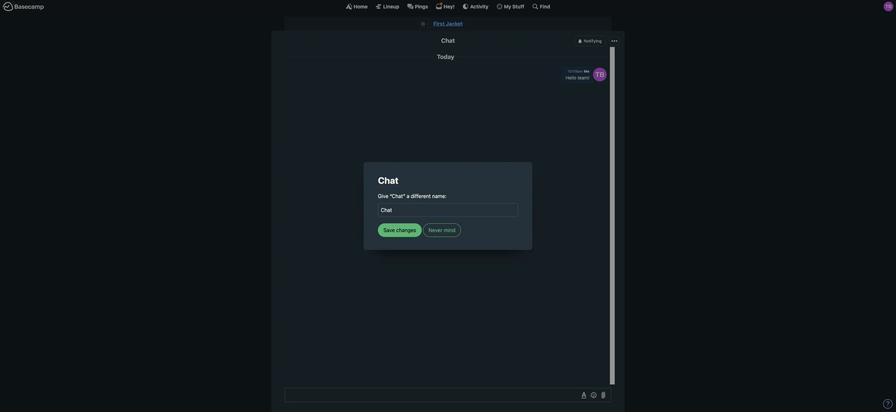 Task type: vqa. For each thing, say whether or not it's contained in the screenshot.
Activity LINK
yes



Task type: describe. For each thing, give the bounding box(es) containing it.
hello
[[566, 75, 576, 80]]

team!
[[578, 75, 589, 80]]

never mind
[[429, 227, 455, 233]]

my stuff
[[504, 3, 524, 9]]

"chat"
[[390, 193, 405, 199]]

find button
[[532, 3, 550, 10]]

my
[[504, 3, 511, 9]]

pings button
[[407, 3, 428, 10]]

first jacket link
[[433, 21, 463, 27]]

main element
[[0, 0, 896, 13]]

jacket
[[446, 21, 463, 27]]

give "chat" a different name:
[[378, 193, 447, 199]]

1 horizontal spatial chat
[[441, 37, 455, 44]]

mind
[[444, 227, 455, 233]]

today
[[437, 53, 454, 60]]

1 vertical spatial tyler black image
[[593, 68, 607, 81]]

first
[[433, 21, 445, 27]]

give
[[378, 193, 388, 199]]

10:09am element
[[568, 69, 583, 73]]

10:09am
[[568, 69, 583, 73]]

hey!
[[444, 3, 455, 9]]



Task type: locate. For each thing, give the bounding box(es) containing it.
chat up give
[[378, 175, 398, 186]]

0 horizontal spatial chat
[[378, 175, 398, 186]]

None submit
[[378, 223, 422, 237]]

1 vertical spatial chat
[[378, 175, 398, 186]]

1 horizontal spatial tyler black image
[[884, 2, 894, 11]]

stuff
[[512, 3, 524, 9]]

switch accounts image
[[3, 2, 44, 12]]

notifying link
[[574, 36, 606, 46]]

never mind button
[[423, 223, 461, 237]]

pings
[[415, 3, 428, 9]]

hey! button
[[436, 3, 455, 10]]

tyler black image inside main element
[[884, 2, 894, 11]]

a
[[407, 193, 409, 199]]

home
[[354, 3, 368, 9]]

0 vertical spatial chat
[[441, 37, 455, 44]]

my stuff button
[[496, 3, 524, 10]]

lineup link
[[375, 3, 399, 10]]

activity
[[470, 3, 488, 9]]

name:
[[432, 193, 447, 199]]

activity link
[[462, 3, 488, 10]]

Give "Chat" a different name: text field
[[378, 203, 518, 217]]

find
[[540, 3, 550, 9]]

10:09am hello team!
[[566, 69, 589, 80]]

home link
[[346, 3, 368, 10]]

lineup
[[383, 3, 399, 9]]

0 vertical spatial tyler black image
[[884, 2, 894, 11]]

tyler black image
[[884, 2, 894, 11], [593, 68, 607, 81]]

None text field
[[285, 388, 612, 403]]

10:09am link
[[568, 69, 583, 73]]

first jacket
[[433, 21, 463, 27]]

never
[[429, 227, 442, 233]]

chat
[[441, 37, 455, 44], [378, 175, 398, 186]]

0 horizontal spatial tyler black image
[[593, 68, 607, 81]]

notifying
[[584, 38, 602, 43]]

different
[[411, 193, 431, 199]]

chat up the today
[[441, 37, 455, 44]]



